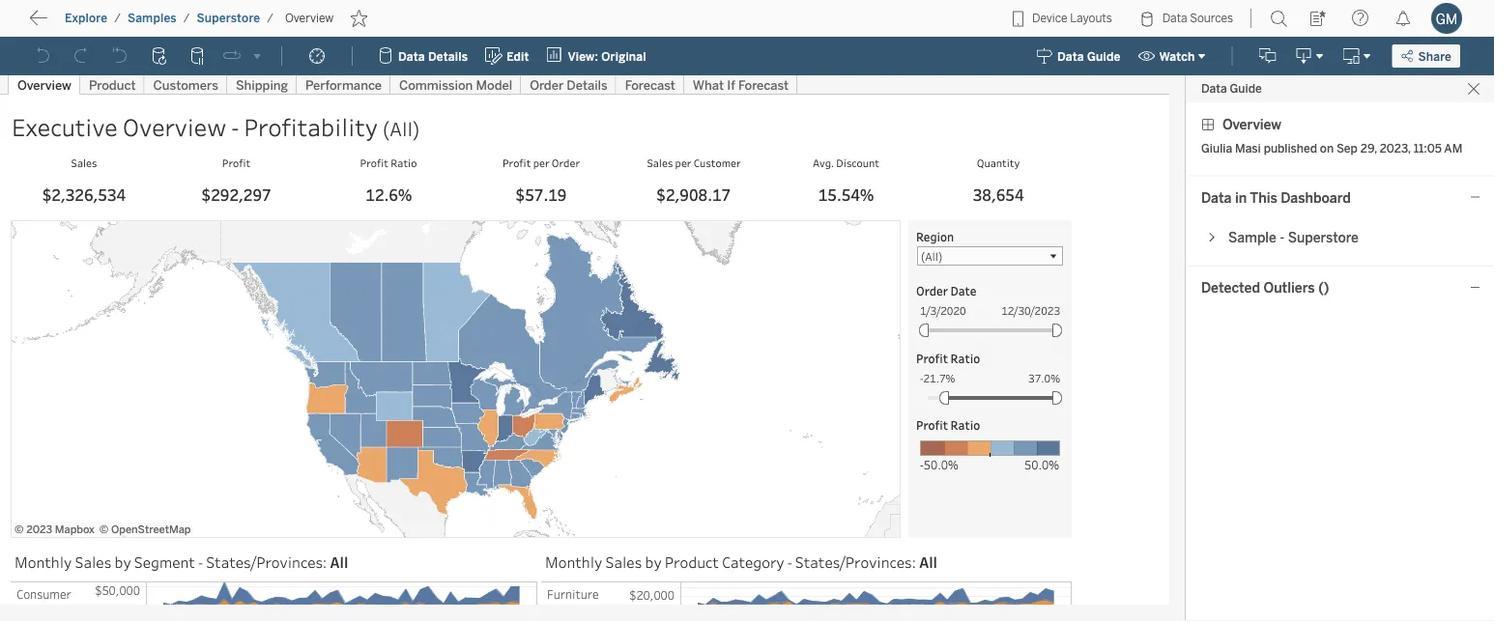 Task type: describe. For each thing, give the bounding box(es) containing it.
3 / from the left
[[267, 11, 274, 25]]

superstore
[[197, 11, 260, 25]]

superstore link
[[196, 10, 261, 26]]

samples
[[128, 11, 177, 25]]

overview
[[285, 11, 334, 25]]

explore
[[65, 11, 107, 25]]

to
[[87, 15, 102, 33]]

skip
[[50, 15, 83, 33]]

2 / from the left
[[183, 11, 190, 25]]

skip to content
[[50, 15, 166, 33]]



Task type: vqa. For each thing, say whether or not it's contained in the screenshot.
Explore / Samples / Superstore / on the left of the page
yes



Task type: locate. For each thing, give the bounding box(es) containing it.
/
[[114, 11, 121, 25], [183, 11, 190, 25], [267, 11, 274, 25]]

samples link
[[127, 10, 178, 26]]

/ right 'to'
[[114, 11, 121, 25]]

explore / samples / superstore /
[[65, 11, 274, 25]]

2 horizontal spatial /
[[267, 11, 274, 25]]

skip to content link
[[46, 11, 197, 37]]

1 horizontal spatial /
[[183, 11, 190, 25]]

overview element
[[279, 11, 340, 25]]

content
[[106, 15, 166, 33]]

explore link
[[64, 10, 108, 26]]

/ left the overview
[[267, 11, 274, 25]]

0 horizontal spatial /
[[114, 11, 121, 25]]

1 / from the left
[[114, 11, 121, 25]]

/ right samples in the left of the page
[[183, 11, 190, 25]]



